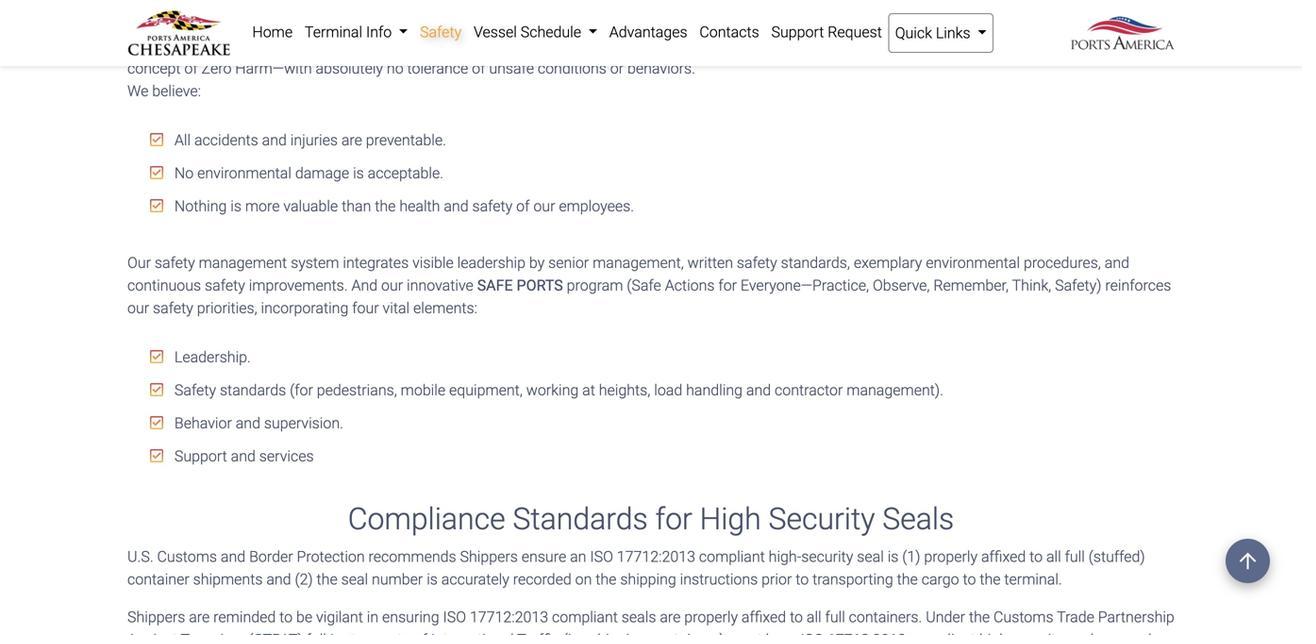 Task type: describe. For each thing, give the bounding box(es) containing it.
mobile
[[401, 381, 446, 399]]

high
[[980, 631, 1008, 635]]

safety up leadership
[[472, 197, 513, 215]]

on inside ports america is committed to providing a safe environment for employees, contractors and visitors at every facility. our safety policies are based on the concept         of zero harm—with absolutely no tolerance of unsafe conditions or behaviors. we believe:
[[1086, 37, 1103, 55]]

2 vertical spatial 17712:2013
[[828, 631, 906, 635]]

the left terminal.
[[980, 571, 1001, 589]]

security
[[769, 502, 876, 537]]

0 vertical spatial seals
[[622, 608, 656, 626]]

our inside ports america is committed to providing a safe environment for employees, contractors and visitors at every facility. our safety policies are based on the concept         of zero harm—with absolutely no tolerance of unsafe conditions or behaviors. we believe:
[[892, 37, 916, 55]]

to up the "have"
[[790, 608, 803, 626]]

safe
[[477, 277, 513, 295]]

the right than
[[375, 197, 396, 215]]

integrates
[[343, 254, 409, 272]]

instruments
[[330, 631, 410, 635]]

(for
[[290, 381, 313, 399]]

vigilant
[[316, 608, 363, 626]]

of up by
[[517, 197, 530, 215]]

policies
[[964, 37, 1014, 55]]

nothing is more valuable than the health and safety of our employees.
[[171, 197, 634, 215]]

is down recommends
[[427, 571, 438, 589]]

and down standards
[[236, 415, 261, 432]]

innovative
[[407, 277, 474, 295]]

customs inside the shippers are reminded to be vigilant in ensuring iso 17712:2013 compliant seals are properly affixed to all full containers.  under the customs trade partnership against terrorism (ctpat) full instruments of international traffic (i.e. shipping containers) must have iso 17712:2013 compliant high security seals properl
[[994, 608, 1054, 626]]

shippers are reminded to be vigilant in ensuring iso 17712:2013 compliant seals are properly affixed to all full containers.  under the customs trade partnership against terrorism (ctpat) full instruments of international traffic (i.e. shipping containers) must have iso 17712:2013 compliant high security seals properl
[[127, 608, 1175, 635]]

terminal
[[305, 23, 363, 41]]

have
[[766, 631, 797, 635]]

procedures,
[[1024, 254, 1102, 272]]

believe:
[[152, 82, 201, 100]]

to left 'be'
[[280, 608, 293, 626]]

senior
[[549, 254, 589, 272]]

behavior and supervision.
[[171, 415, 344, 432]]

working
[[527, 381, 579, 399]]

load
[[654, 381, 683, 399]]

tolerance
[[407, 60, 468, 78]]

actions
[[665, 277, 715, 295]]

the down (1)
[[897, 571, 918, 589]]

traffic
[[517, 631, 560, 635]]

check square image for all accidents and injuries are preventable.
[[150, 132, 163, 147]]

1 vertical spatial full
[[826, 608, 846, 626]]

ports
[[127, 37, 163, 55]]

(i.e.
[[563, 631, 587, 635]]

providing
[[333, 37, 394, 55]]

and right handling
[[747, 381, 771, 399]]

are right injuries at the top of the page
[[342, 131, 362, 149]]

border
[[249, 548, 293, 566]]

terminal.
[[1005, 571, 1063, 589]]

info
[[366, 23, 392, 41]]

is inside ports america is committed to providing a safe environment for employees, contractors and visitors at every facility. our safety policies are based on the concept         of zero harm—with absolutely no tolerance of unsafe conditions or behaviors. we believe:
[[225, 37, 236, 55]]

our for safety
[[127, 299, 149, 317]]

reminded
[[214, 608, 276, 626]]

reinforces
[[1106, 277, 1172, 295]]

elements:
[[413, 299, 478, 317]]

advantages
[[610, 23, 688, 41]]

ports america is committed to providing a safe environment for employees, contractors and visitors at every facility. our safety policies are based on the concept         of zero harm—with absolutely no tolerance of unsafe conditions or behaviors. we believe:
[[127, 37, 1127, 100]]

standards
[[513, 502, 648, 537]]

support for support request
[[772, 23, 824, 41]]

vessel schedule
[[474, 23, 585, 41]]

the down protection
[[317, 571, 338, 589]]

program (safe actions for everyone—practice, observe,         remember, think, safety) reinforces our safety priorities, incorporating four vital elements:
[[127, 277, 1172, 317]]

standards
[[220, 381, 286, 399]]

1 horizontal spatial for
[[656, 502, 693, 537]]

advantages link
[[604, 13, 694, 51]]

check square image for leadership.
[[150, 349, 163, 364]]

management
[[199, 254, 287, 272]]

affixed inside the shippers are reminded to be vigilant in ensuring iso 17712:2013 compliant seals are properly affixed to all full containers.  under the customs trade partnership against terrorism (ctpat) full instruments of international traffic (i.e. shipping containers) must have iso 17712:2013 compliant high security seals properl
[[742, 608, 787, 626]]

contractor
[[775, 381, 843, 399]]

home link
[[246, 13, 299, 51]]

valuable
[[284, 197, 338, 215]]

instructions
[[680, 571, 758, 589]]

high
[[700, 502, 762, 537]]

behavior
[[175, 415, 232, 432]]

schedule
[[521, 23, 582, 41]]

safety for safety standards (for pedestrians, mobile equipment, working at heights, load handling and contractor management).
[[175, 381, 216, 399]]

safety inside ports america is committed to providing a safe environment for employees, contractors and visitors at every facility. our safety policies are based on the concept         of zero harm—with absolutely no tolerance of unsafe conditions or behaviors. we believe:
[[919, 37, 960, 55]]

absolutely
[[316, 60, 383, 78]]

shipping inside the shippers are reminded to be vigilant in ensuring iso 17712:2013 compliant seals are properly affixed to all full containers.  under the customs trade partnership against terrorism (ctpat) full instruments of international traffic (i.e. shipping containers) must have iso 17712:2013 compliant high security seals properl
[[590, 631, 646, 635]]

safety up the priorities,
[[205, 277, 245, 295]]

accidents
[[194, 131, 258, 149]]

and right health
[[444, 197, 469, 215]]

conditions
[[538, 60, 607, 78]]

of inside the shippers are reminded to be vigilant in ensuring iso 17712:2013 compliant seals are properly affixed to all full containers.  under the customs trade partnership against terrorism (ctpat) full instruments of international traffic (i.e. shipping containers) must have iso 17712:2013 compliant high security seals properl
[[414, 631, 427, 635]]

terminal info link
[[299, 13, 414, 51]]

services
[[259, 448, 314, 466]]

for inside program (safe actions for everyone—practice, observe,         remember, think, safety) reinforces our safety priorities, incorporating four vital elements:
[[719, 277, 737, 295]]

behaviors.
[[628, 60, 696, 78]]

ensure
[[522, 548, 567, 566]]

terrorism
[[181, 631, 245, 635]]

containers.
[[849, 608, 923, 626]]

0 vertical spatial seal
[[857, 548, 884, 566]]

under
[[926, 608, 966, 626]]

u.s.
[[127, 548, 154, 566]]

on inside u.s. customs and border protection recommends shippers ensure an iso 17712:2013 compliant high-security seal is (1) properly affixed to all full (stuffed) container shipments and (2) the seal number is accurately recorded on the shipping instructions prior to transporting the cargo to the terminal.
[[575, 571, 592, 589]]

0 horizontal spatial full
[[306, 631, 327, 635]]

the inside the shippers are reminded to be vigilant in ensuring iso 17712:2013 compliant seals are properly affixed to all full containers.  under the customs trade partnership against terrorism (ctpat) full instruments of international traffic (i.e. shipping containers) must have iso 17712:2013 compliant high security seals properl
[[969, 608, 990, 626]]

environmental inside our safety management system integrates visible leadership by senior management, written safety standards,         exemplary environmental procedures, and continuous safety improvements. and our innovative
[[926, 254, 1021, 272]]

and inside our safety management system integrates visible leadership by senior management, written safety standards,         exemplary environmental procedures, and continuous safety improvements. and our innovative
[[1105, 254, 1130, 272]]

visitors
[[736, 37, 784, 55]]

ports
[[517, 277, 563, 295]]

affixed inside u.s. customs and border protection recommends shippers ensure an iso 17712:2013 compliant high-security seal is (1) properly affixed to all full (stuffed) container shipments and (2) the seal number is accurately recorded on the shipping instructions prior to transporting the cargo to the terminal.
[[982, 548, 1026, 566]]

safety)
[[1055, 277, 1102, 295]]

of down america
[[184, 60, 198, 78]]

a
[[397, 37, 405, 55]]

every
[[804, 37, 839, 55]]

to right "cargo"
[[963, 571, 976, 589]]

visible
[[413, 254, 454, 272]]

to inside ports america is committed to providing a safe environment for employees, contractors and visitors at every facility. our safety policies are based on the concept         of zero harm—with absolutely no tolerance of unsafe conditions or behaviors. we believe:
[[316, 37, 329, 55]]

leadership
[[457, 254, 526, 272]]

high-
[[769, 548, 802, 566]]

protection
[[297, 548, 365, 566]]

0 horizontal spatial iso
[[443, 608, 466, 626]]

seals
[[883, 502, 955, 537]]

contacts
[[700, 23, 760, 41]]

against
[[127, 631, 178, 635]]

containers)
[[650, 631, 725, 635]]

injuries
[[291, 131, 338, 149]]

written
[[688, 254, 734, 272]]

unsafe
[[489, 60, 534, 78]]

(ctpat)
[[249, 631, 303, 635]]

four
[[352, 299, 379, 317]]

and down border
[[267, 571, 291, 589]]

safety up continuous
[[155, 254, 195, 272]]



Task type: locate. For each thing, give the bounding box(es) containing it.
0 horizontal spatial safety
[[175, 381, 216, 399]]

0 vertical spatial on
[[1086, 37, 1103, 55]]

container
[[127, 571, 189, 589]]

compliant
[[699, 548, 765, 566], [552, 608, 618, 626], [910, 631, 976, 635]]

are left based
[[1017, 37, 1038, 55]]

at left the heights,
[[583, 381, 596, 399]]

0 vertical spatial shippers
[[460, 548, 518, 566]]

0 horizontal spatial compliant
[[552, 608, 618, 626]]

17712:2013 inside u.s. customs and border protection recommends shippers ensure an iso 17712:2013 compliant high-security seal is (1) properly affixed to all full (stuffed) container shipments and (2) the seal number is accurately recorded on the shipping instructions prior to transporting the cargo to the terminal.
[[617, 548, 696, 566]]

shippers inside u.s. customs and border protection recommends shippers ensure an iso 17712:2013 compliant high-security seal is (1) properly affixed to all full (stuffed) container shipments and (2) the seal number is accurately recorded on the shipping instructions prior to transporting the cargo to the terminal.
[[460, 548, 518, 566]]

0 vertical spatial for
[[528, 37, 546, 55]]

environmental up "remember,"
[[926, 254, 1021, 272]]

request
[[828, 23, 883, 41]]

management,
[[593, 254, 684, 272]]

terminal info
[[305, 23, 396, 41]]

0 vertical spatial affixed
[[982, 548, 1026, 566]]

and left injuries at the top of the page
[[262, 131, 287, 149]]

1 check square image from the top
[[150, 132, 163, 147]]

must
[[728, 631, 763, 635]]

based
[[1042, 37, 1082, 55]]

nothing
[[175, 197, 227, 215]]

for down the written
[[719, 277, 737, 295]]

0 vertical spatial our
[[892, 37, 916, 55]]

an
[[570, 548, 587, 566]]

at inside ports america is committed to providing a safe environment for employees, contractors and visitors at every facility. our safety policies are based on the concept         of zero harm—with absolutely no tolerance of unsafe conditions or behaviors. we believe:
[[787, 37, 800, 55]]

1 vertical spatial shipping
[[590, 631, 646, 635]]

4 check square image from the top
[[150, 349, 163, 364]]

and
[[708, 37, 732, 55], [262, 131, 287, 149], [444, 197, 469, 215], [1105, 254, 1130, 272], [747, 381, 771, 399], [236, 415, 261, 432], [231, 448, 256, 466], [221, 548, 246, 566], [267, 571, 291, 589]]

handling
[[686, 381, 743, 399]]

2 horizontal spatial 17712:2013
[[828, 631, 906, 635]]

1 vertical spatial for
[[719, 277, 737, 295]]

shipping inside u.s. customs and border protection recommends shippers ensure an iso 17712:2013 compliant high-security seal is (1) properly affixed to all full (stuffed) container shipments and (2) the seal number is accurately recorded on the shipping instructions prior to transporting the cargo to the terminal.
[[621, 571, 677, 589]]

0 vertical spatial all
[[1047, 548, 1062, 566]]

check square image left "behavior"
[[150, 415, 163, 431]]

safety down continuous
[[153, 299, 193, 317]]

iso up international
[[443, 608, 466, 626]]

support down "behavior"
[[175, 448, 227, 466]]

our left employees.
[[534, 197, 555, 215]]

for up unsafe
[[528, 37, 546, 55]]

incorporating
[[261, 299, 349, 317]]

and up reinforces
[[1105, 254, 1130, 272]]

0 vertical spatial our
[[534, 197, 555, 215]]

to right prior
[[796, 571, 809, 589]]

0 horizontal spatial properly
[[685, 608, 738, 626]]

of
[[184, 60, 198, 78], [472, 60, 486, 78], [517, 197, 530, 215], [414, 631, 427, 635]]

2 check square image from the top
[[150, 165, 163, 180]]

1 horizontal spatial seals
[[1068, 631, 1102, 635]]

0 vertical spatial customs
[[157, 548, 217, 566]]

2 horizontal spatial for
[[719, 277, 737, 295]]

2 horizontal spatial iso
[[801, 631, 824, 635]]

be
[[296, 608, 313, 626]]

all accidents and injuries are preventable.
[[171, 131, 446, 149]]

check square image for nothing is more valuable than the health and safety of our employees.
[[150, 198, 163, 213]]

1 horizontal spatial iso
[[590, 548, 614, 566]]

0 horizontal spatial all
[[807, 608, 822, 626]]

iso inside u.s. customs and border protection recommends shippers ensure an iso 17712:2013 compliant high-security seal is (1) properly affixed to all full (stuffed) container shipments and (2) the seal number is accurately recorded on the shipping instructions prior to transporting the cargo to the terminal.
[[590, 548, 614, 566]]

1 vertical spatial environmental
[[926, 254, 1021, 272]]

for inside ports america is committed to providing a safe environment for employees, contractors and visitors at every facility. our safety policies are based on the concept         of zero harm—with absolutely no tolerance of unsafe conditions or behaviors. we believe:
[[528, 37, 546, 55]]

exemplary
[[854, 254, 923, 272]]

1 vertical spatial iso
[[443, 608, 466, 626]]

1 vertical spatial compliant
[[552, 608, 618, 626]]

(2)
[[295, 571, 313, 589]]

and left visitors
[[708, 37, 732, 55]]

no
[[387, 60, 404, 78]]

0 horizontal spatial security
[[802, 548, 854, 566]]

2 vertical spatial compliant
[[910, 631, 976, 635]]

2 vertical spatial full
[[306, 631, 327, 635]]

ensuring
[[382, 608, 440, 626]]

compliant down under in the right of the page
[[910, 631, 976, 635]]

our for employees.
[[534, 197, 555, 215]]

0 horizontal spatial seal
[[341, 571, 368, 589]]

17712:2013
[[617, 548, 696, 566], [470, 608, 549, 626], [828, 631, 906, 635]]

2 check square image from the top
[[150, 449, 163, 464]]

1 horizontal spatial safety
[[420, 23, 462, 41]]

the right based
[[1106, 37, 1127, 55]]

compliance standards for high security seals
[[348, 502, 955, 537]]

all inside u.s. customs and border protection recommends shippers ensure an iso 17712:2013 compliant high-security seal is (1) properly affixed to all full (stuffed) container shipments and (2) the seal number is accurately recorded on the shipping instructions prior to transporting the cargo to the terminal.
[[1047, 548, 1062, 566]]

1 horizontal spatial full
[[826, 608, 846, 626]]

1 vertical spatial support
[[175, 448, 227, 466]]

1 horizontal spatial 17712:2013
[[617, 548, 696, 566]]

vital
[[383, 299, 410, 317]]

0 vertical spatial 17712:2013
[[617, 548, 696, 566]]

check square image for safety standards (for pedestrians, mobile equipment, working at heights, load handling and contractor management).
[[150, 382, 163, 398]]

seals down u.s. customs and border protection recommends shippers ensure an iso 17712:2013 compliant high-security seal is (1) properly affixed to all full (stuffed) container shipments and (2) the seal number is accurately recorded on the shipping instructions prior to transporting the cargo to the terminal. at bottom
[[622, 608, 656, 626]]

preventable.
[[366, 131, 446, 149]]

cargo
[[922, 571, 960, 589]]

1 vertical spatial our
[[127, 254, 151, 272]]

customs inside u.s. customs and border protection recommends shippers ensure an iso 17712:2013 compliant high-security seal is (1) properly affixed to all full (stuffed) container shipments and (2) the seal number is accurately recorded on the shipping instructions prior to transporting the cargo to the terminal.
[[157, 548, 217, 566]]

of down environment
[[472, 60, 486, 78]]

safety inside program (safe actions for everyone—practice, observe,         remember, think, safety) reinforces our safety priorities, incorporating four vital elements:
[[153, 299, 193, 317]]

0 horizontal spatial at
[[583, 381, 596, 399]]

contractors
[[628, 37, 704, 55]]

full down 'be'
[[306, 631, 327, 635]]

facility.
[[843, 37, 888, 55]]

2 horizontal spatial compliant
[[910, 631, 976, 635]]

1 vertical spatial on
[[575, 571, 592, 589]]

our up continuous
[[127, 254, 151, 272]]

is up than
[[353, 164, 364, 182]]

shippers up the 'accurately'
[[460, 548, 518, 566]]

0 horizontal spatial our
[[127, 299, 149, 317]]

support left request on the right of page
[[772, 23, 824, 41]]

is left more on the left top
[[231, 197, 242, 215]]

safety link
[[414, 13, 468, 51]]

our inside our safety management system integrates visible leadership by senior management, written safety standards,         exemplary environmental procedures, and continuous safety improvements. and our innovative
[[381, 277, 403, 295]]

1 horizontal spatial shippers
[[460, 548, 518, 566]]

priorities,
[[197, 299, 257, 317]]

home
[[252, 23, 293, 41]]

health
[[400, 197, 440, 215]]

1 vertical spatial security
[[1012, 631, 1064, 635]]

shippers
[[460, 548, 518, 566], [127, 608, 185, 626]]

1 horizontal spatial support
[[772, 23, 824, 41]]

equipment,
[[449, 381, 523, 399]]

vessel schedule link
[[468, 13, 604, 51]]

safety for safety
[[420, 23, 462, 41]]

0 vertical spatial at
[[787, 37, 800, 55]]

0 vertical spatial safety
[[420, 23, 462, 41]]

security down trade
[[1012, 631, 1064, 635]]

check square image
[[150, 132, 163, 147], [150, 165, 163, 180], [150, 198, 163, 213], [150, 349, 163, 364], [150, 382, 163, 398]]

shipping
[[621, 571, 677, 589], [590, 631, 646, 635]]

safety up "behavior"
[[175, 381, 216, 399]]

is up zero on the top left
[[225, 37, 236, 55]]

1 vertical spatial 17712:2013
[[470, 608, 549, 626]]

0 horizontal spatial for
[[528, 37, 546, 55]]

accurately
[[442, 571, 510, 589]]

1 horizontal spatial our
[[381, 277, 403, 295]]

1 horizontal spatial security
[[1012, 631, 1064, 635]]

0 horizontal spatial support
[[175, 448, 227, 466]]

0 vertical spatial environmental
[[197, 164, 292, 182]]

1 check square image from the top
[[150, 415, 163, 431]]

all up terminal.
[[1047, 548, 1062, 566]]

1 vertical spatial seal
[[341, 571, 368, 589]]

and down behavior and supervision.
[[231, 448, 256, 466]]

1 vertical spatial shippers
[[127, 608, 185, 626]]

support request link
[[766, 13, 889, 51]]

1 vertical spatial safety
[[175, 381, 216, 399]]

properly up containers)
[[685, 608, 738, 626]]

full down transporting
[[826, 608, 846, 626]]

to up terminal.
[[1030, 548, 1043, 566]]

in
[[367, 608, 379, 626]]

on right based
[[1086, 37, 1103, 55]]

seal down protection
[[341, 571, 368, 589]]

check square image left support and services
[[150, 449, 163, 464]]

security inside the shippers are reminded to be vigilant in ensuring iso 17712:2013 compliant seals are properly affixed to all full containers.  under the customs trade partnership against terrorism (ctpat) full instruments of international traffic (i.e. shipping containers) must have iso 17712:2013 compliant high security seals properl
[[1012, 631, 1064, 635]]

1 horizontal spatial properly
[[924, 548, 978, 566]]

1 horizontal spatial environmental
[[926, 254, 1021, 272]]

and inside ports america is committed to providing a safe environment for employees, contractors and visitors at every facility. our safety policies are based on the concept         of zero harm—with absolutely no tolerance of unsafe conditions or behaviors. we believe:
[[708, 37, 732, 55]]

u.s. customs and border protection recommends shippers ensure an iso 17712:2013 compliant high-security seal is (1) properly affixed to all full (stuffed) container shipments and (2) the seal number is accurately recorded on the shipping instructions prior to transporting the cargo to the terminal.
[[127, 548, 1146, 589]]

employees,
[[550, 37, 624, 55]]

0 vertical spatial iso
[[590, 548, 614, 566]]

1 horizontal spatial on
[[1086, 37, 1103, 55]]

1 horizontal spatial compliant
[[699, 548, 765, 566]]

support for support and services
[[175, 448, 227, 466]]

go to top image
[[1226, 539, 1271, 583]]

0 horizontal spatial our
[[127, 254, 151, 272]]

1 vertical spatial customs
[[994, 608, 1054, 626]]

shippers inside the shippers are reminded to be vigilant in ensuring iso 17712:2013 compliant seals are properly affixed to all full containers.  under the customs trade partnership against terrorism (ctpat) full instruments of international traffic (i.e. shipping containers) must have iso 17712:2013 compliant high security seals properl
[[127, 608, 185, 626]]

compliant up instructions
[[699, 548, 765, 566]]

shipments
[[193, 571, 263, 589]]

we
[[127, 82, 149, 100]]

is left (1)
[[888, 548, 899, 566]]

1 horizontal spatial all
[[1047, 548, 1062, 566]]

0 horizontal spatial customs
[[157, 548, 217, 566]]

1 horizontal spatial our
[[892, 37, 916, 55]]

of down ensuring
[[414, 631, 427, 635]]

1 vertical spatial check square image
[[150, 449, 163, 464]]

iso right the "have"
[[801, 631, 824, 635]]

17712:2013 down the containers. at the right bottom
[[828, 631, 906, 635]]

security inside u.s. customs and border protection recommends shippers ensure an iso 17712:2013 compliant high-security seal is (1) properly affixed to all full (stuffed) container shipments and (2) the seal number is accurately recorded on the shipping instructions prior to transporting the cargo to the terminal.
[[802, 548, 854, 566]]

shipping right the (i.e.
[[590, 631, 646, 635]]

to up absolutely
[[316, 37, 329, 55]]

all down transporting
[[807, 608, 822, 626]]

environmental up more on the left top
[[197, 164, 292, 182]]

full left (stuffed) on the bottom right of the page
[[1065, 548, 1085, 566]]

seals down trade
[[1068, 631, 1102, 635]]

on down an
[[575, 571, 592, 589]]

at left every
[[787, 37, 800, 55]]

1 vertical spatial all
[[807, 608, 822, 626]]

1 horizontal spatial customs
[[994, 608, 1054, 626]]

committed
[[240, 37, 312, 55]]

1 horizontal spatial affixed
[[982, 548, 1026, 566]]

than
[[342, 197, 371, 215]]

safety left policies
[[919, 37, 960, 55]]

properly up "cargo"
[[924, 548, 978, 566]]

shippers up "against"
[[127, 608, 185, 626]]

check square image for no environmental damage is acceptable.
[[150, 165, 163, 180]]

our right the "facility."
[[892, 37, 916, 55]]

support
[[772, 23, 824, 41], [175, 448, 227, 466]]

0 horizontal spatial affixed
[[742, 608, 787, 626]]

continuous
[[127, 277, 201, 295]]

0 horizontal spatial on
[[575, 571, 592, 589]]

and up 'shipments'
[[221, 548, 246, 566]]

1 vertical spatial our
[[381, 277, 403, 295]]

our inside program (safe actions for everyone—practice, observe,         remember, think, safety) reinforces our safety priorities, incorporating four vital elements:
[[127, 299, 149, 317]]

trade
[[1057, 608, 1095, 626]]

2 vertical spatial our
[[127, 299, 149, 317]]

for left high
[[656, 502, 693, 537]]

0 vertical spatial full
[[1065, 548, 1085, 566]]

2 vertical spatial for
[[656, 502, 693, 537]]

1 vertical spatial properly
[[685, 608, 738, 626]]

compliant up the (i.e.
[[552, 608, 618, 626]]

2 horizontal spatial our
[[534, 197, 555, 215]]

environment
[[441, 37, 524, 55]]

safety
[[420, 23, 462, 41], [175, 381, 216, 399]]

3 check square image from the top
[[150, 198, 163, 213]]

recommends
[[369, 548, 457, 566]]

0 vertical spatial properly
[[924, 548, 978, 566]]

1 horizontal spatial seal
[[857, 548, 884, 566]]

supervision.
[[264, 415, 344, 432]]

customs
[[157, 548, 217, 566], [994, 608, 1054, 626]]

check square image for behavior and supervision.
[[150, 415, 163, 431]]

compliant inside u.s. customs and border protection recommends shippers ensure an iso 17712:2013 compliant high-security seal is (1) properly affixed to all full (stuffed) container shipments and (2) the seal number is accurately recorded on the shipping instructions prior to transporting the cargo to the terminal.
[[699, 548, 765, 566]]

check square image for support and services
[[150, 449, 163, 464]]

our down continuous
[[127, 299, 149, 317]]

0 vertical spatial check square image
[[150, 415, 163, 431]]

safety right the written
[[737, 254, 778, 272]]

full inside u.s. customs and border protection recommends shippers ensure an iso 17712:2013 compliant high-security seal is (1) properly affixed to all full (stuffed) container shipments and (2) the seal number is accurately recorded on the shipping instructions prior to transporting the cargo to the terminal.
[[1065, 548, 1085, 566]]

are up terrorism
[[189, 608, 210, 626]]

customs up container
[[157, 548, 217, 566]]

pedestrians,
[[317, 381, 397, 399]]

0 vertical spatial security
[[802, 548, 854, 566]]

affixed up terminal.
[[982, 548, 1026, 566]]

are inside ports america is committed to providing a safe environment for employees, contractors and visitors at every facility. our safety policies are based on the concept         of zero harm—with absolutely no tolerance of unsafe conditions or behaviors. we believe:
[[1017, 37, 1038, 55]]

properly inside the shippers are reminded to be vigilant in ensuring iso 17712:2013 compliant seals are properly affixed to all full containers.  under the customs trade partnership against terrorism (ctpat) full instruments of international traffic (i.e. shipping containers) must have iso 17712:2013 compliant high security seals properl
[[685, 608, 738, 626]]

zero
[[202, 60, 232, 78]]

safety up tolerance
[[420, 23, 462, 41]]

our inside our safety management system integrates visible leadership by senior management, written safety standards,         exemplary environmental procedures, and continuous safety improvements. and our innovative
[[127, 254, 151, 272]]

0 horizontal spatial shippers
[[127, 608, 185, 626]]

0 vertical spatial support
[[772, 23, 824, 41]]

affixed up the "have"
[[742, 608, 787, 626]]

17712:2013 up traffic
[[470, 608, 549, 626]]

leadership.
[[171, 348, 251, 366]]

iso
[[590, 548, 614, 566], [443, 608, 466, 626], [801, 631, 824, 635]]

shipping up the shippers are reminded to be vigilant in ensuring iso 17712:2013 compliant seals are properly affixed to all full containers.  under the customs trade partnership against terrorism (ctpat) full instruments of international traffic (i.e. shipping containers) must have iso 17712:2013 compliant high security seals properl
[[621, 571, 677, 589]]

security up transporting
[[802, 548, 854, 566]]

1 horizontal spatial at
[[787, 37, 800, 55]]

0 vertical spatial compliant
[[699, 548, 765, 566]]

iso right an
[[590, 548, 614, 566]]

2 vertical spatial iso
[[801, 631, 824, 635]]

our up vital
[[381, 277, 403, 295]]

properly inside u.s. customs and border protection recommends shippers ensure an iso 17712:2013 compliant high-security seal is (1) properly affixed to all full (stuffed) container shipments and (2) the seal number is accurately recorded on the shipping instructions prior to transporting the cargo to the terminal.
[[924, 548, 978, 566]]

(1)
[[903, 548, 921, 566]]

no environmental damage is acceptable.
[[171, 164, 444, 182]]

safe ports
[[477, 277, 563, 295]]

safety standards (for pedestrians, mobile equipment, working at heights, load handling and contractor management).
[[171, 381, 944, 399]]

system
[[291, 254, 339, 272]]

1 vertical spatial at
[[583, 381, 596, 399]]

17712:2013 down compliance standards for high security seals
[[617, 548, 696, 566]]

customs up high
[[994, 608, 1054, 626]]

are
[[1017, 37, 1038, 55], [342, 131, 362, 149], [189, 608, 210, 626], [660, 608, 681, 626]]

partnership
[[1099, 608, 1175, 626]]

for
[[528, 37, 546, 55], [719, 277, 737, 295], [656, 502, 693, 537]]

the inside ports america is committed to providing a safe environment for employees, contractors and visitors at every facility. our safety policies are based on the concept         of zero harm—with absolutely no tolerance of unsafe conditions or behaviors. we believe:
[[1106, 37, 1127, 55]]

2 horizontal spatial full
[[1065, 548, 1085, 566]]

our safety management system integrates visible leadership by senior management, written safety standards,         exemplary environmental procedures, and continuous safety improvements. and our innovative
[[127, 254, 1130, 295]]

check square image
[[150, 415, 163, 431], [150, 449, 163, 464]]

transporting
[[813, 571, 894, 589]]

properly
[[924, 548, 978, 566], [685, 608, 738, 626]]

0 horizontal spatial environmental
[[197, 164, 292, 182]]

are up containers)
[[660, 608, 681, 626]]

or
[[611, 60, 624, 78]]

prior
[[762, 571, 792, 589]]

1 vertical spatial affixed
[[742, 608, 787, 626]]

the up the shippers are reminded to be vigilant in ensuring iso 17712:2013 compliant seals are properly affixed to all full containers.  under the customs trade partnership against terrorism (ctpat) full instruments of international traffic (i.e. shipping containers) must have iso 17712:2013 compliant high security seals properl
[[596, 571, 617, 589]]

seal up transporting
[[857, 548, 884, 566]]

all inside the shippers are reminded to be vigilant in ensuring iso 17712:2013 compliant seals are properly affixed to all full containers.  under the customs trade partnership against terrorism (ctpat) full instruments of international traffic (i.e. shipping containers) must have iso 17712:2013 compliant high security seals properl
[[807, 608, 822, 626]]

5 check square image from the top
[[150, 382, 163, 398]]

0 horizontal spatial seals
[[622, 608, 656, 626]]

seal
[[857, 548, 884, 566], [341, 571, 368, 589]]

remember,
[[934, 277, 1009, 295]]

1 vertical spatial seals
[[1068, 631, 1102, 635]]

0 horizontal spatial 17712:2013
[[470, 608, 549, 626]]

the up high
[[969, 608, 990, 626]]

international
[[431, 631, 514, 635]]

0 vertical spatial shipping
[[621, 571, 677, 589]]



Task type: vqa. For each thing, say whether or not it's contained in the screenshot.
bottom 'seal'
yes



